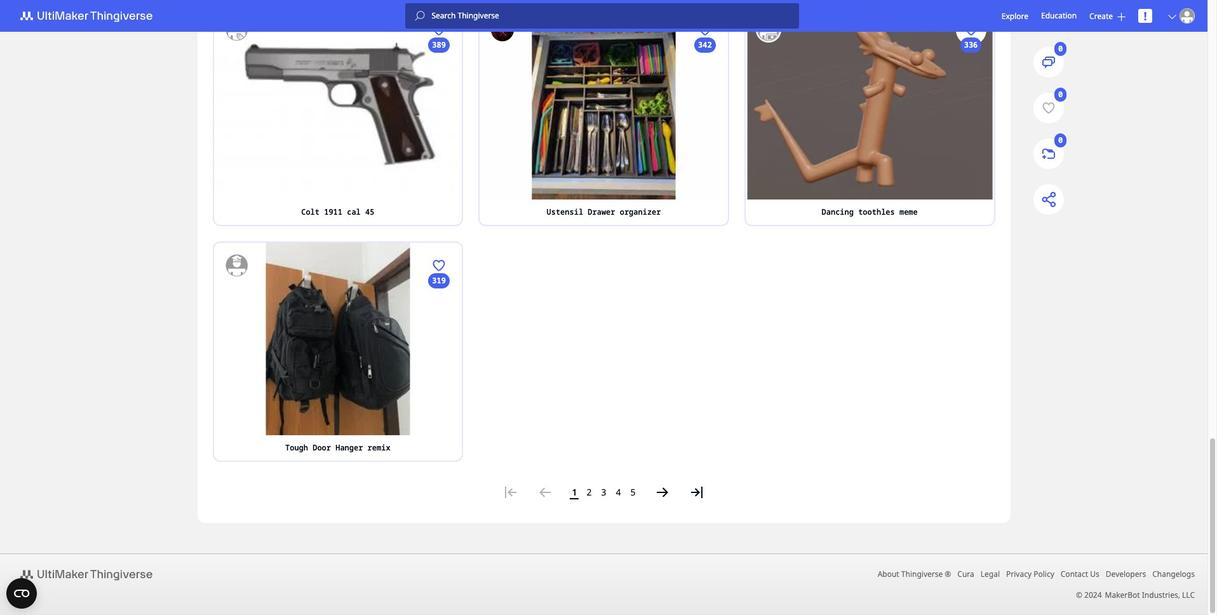 Task type: locate. For each thing, give the bounding box(es) containing it.
220
[[432, 109, 446, 120]]

319
[[432, 275, 446, 286]]

4 button
[[612, 482, 625, 503]]

2024
[[1085, 590, 1102, 600]]

dancing toothles meme link
[[746, 199, 994, 225]]

1 button
[[568, 482, 581, 503]]

policy
[[1034, 569, 1055, 579]]

45
[[365, 206, 375, 217]]

industries,
[[1143, 590, 1181, 600]]

4
[[616, 486, 621, 498]]

0
[[1059, 43, 1063, 54], [1059, 89, 1063, 100], [1059, 135, 1063, 146], [969, 178, 974, 189]]

thumbnail representing dancing toothles meme image
[[746, 7, 994, 199]]

3
[[602, 486, 607, 498]]

87
[[967, 109, 976, 120]]

about thingiverse ® link
[[878, 569, 952, 579]]

thumbnail representing colt  1911  cal 45 image
[[214, 7, 462, 199]]

create
[[1090, 10, 1114, 21]]

education
[[1042, 10, 1077, 21]]

about thingiverse ® cura legal privacy policy contact us developers changelogs
[[878, 569, 1196, 579]]

®
[[945, 569, 952, 579]]

3 button
[[598, 482, 610, 503]]

open widget image
[[6, 578, 37, 609]]

tough door hanger remix
[[285, 442, 391, 453]]

dancing toothles meme
[[822, 206, 918, 217]]

avatar image
[[1180, 8, 1195, 24], [224, 17, 249, 42], [490, 17, 516, 42], [756, 17, 782, 42], [224, 253, 249, 278]]

cal
[[347, 206, 361, 217]]

hanger
[[336, 442, 363, 453]]

toothles
[[859, 206, 895, 217]]

makerbot
[[1106, 590, 1141, 600]]

developers link
[[1106, 569, 1147, 579]]

explore button
[[1002, 10, 1029, 21]]

legal
[[981, 569, 1000, 579]]

avatar image for 336
[[756, 17, 782, 42]]

avatar image for 389
[[224, 17, 249, 42]]

makerbot logo image
[[13, 8, 168, 24]]

cura
[[958, 569, 975, 579]]

1
[[572, 486, 577, 498]]

privacy
[[1007, 569, 1032, 579]]

create button
[[1090, 10, 1126, 21]]



Task type: vqa. For each thing, say whether or not it's contained in the screenshot.
Report thing
no



Task type: describe. For each thing, give the bounding box(es) containing it.
door
[[313, 442, 331, 453]]

plusicon image
[[1118, 12, 1126, 21]]

thumbnail representing tough door hanger remix image
[[214, 243, 462, 435]]

colt
[[301, 206, 320, 217]]

336
[[965, 39, 978, 50]]

tough door hanger remix link
[[214, 435, 462, 461]]

llc
[[1183, 590, 1196, 600]]

389
[[432, 39, 446, 50]]

contact
[[1061, 569, 1089, 579]]

makerbot industries, llc link
[[1106, 590, 1196, 600]]

education link
[[1042, 9, 1077, 23]]

cura link
[[958, 569, 975, 579]]

organizer
[[620, 206, 661, 217]]

avatar image for 342
[[490, 17, 516, 42]]

©
[[1077, 590, 1083, 600]]

!
[[1144, 8, 1148, 24]]

privacy policy link
[[1007, 569, 1055, 579]]

Search Thingiverse text field
[[425, 11, 800, 21]]

changelogs
[[1153, 569, 1196, 579]]

us
[[1091, 569, 1100, 579]]

thingiverse
[[902, 569, 943, 579]]

changelogs link
[[1153, 569, 1196, 579]]

5 button
[[627, 482, 640, 503]]

colt  1911  cal 45 link
[[214, 199, 462, 225]]

thumbnail representing ustensil drawer organizer image
[[480, 7, 728, 199]]

colt  1911  cal 45
[[301, 206, 375, 217]]

tough
[[285, 442, 308, 453]]

developers
[[1106, 569, 1147, 579]]

© 2024 makerbot industries, llc
[[1077, 590, 1196, 600]]

2 button
[[583, 482, 596, 503]]

! link
[[1139, 8, 1153, 24]]

about
[[878, 569, 900, 579]]

2
[[587, 486, 592, 498]]

contact us link
[[1061, 569, 1100, 579]]

ustensil
[[547, 206, 584, 217]]

drawer
[[588, 206, 616, 217]]

5
[[631, 486, 636, 498]]

meme
[[900, 206, 918, 217]]

ustensil drawer organizer
[[547, 206, 661, 217]]

1911
[[324, 206, 343, 217]]

dancing
[[822, 206, 854, 217]]

explore
[[1002, 10, 1029, 21]]

remix
[[368, 442, 391, 453]]

legal link
[[981, 569, 1000, 579]]

search control image
[[415, 11, 425, 21]]

342
[[699, 39, 712, 50]]

ustensil drawer organizer link
[[480, 199, 728, 225]]

logo image
[[13, 567, 168, 582]]



